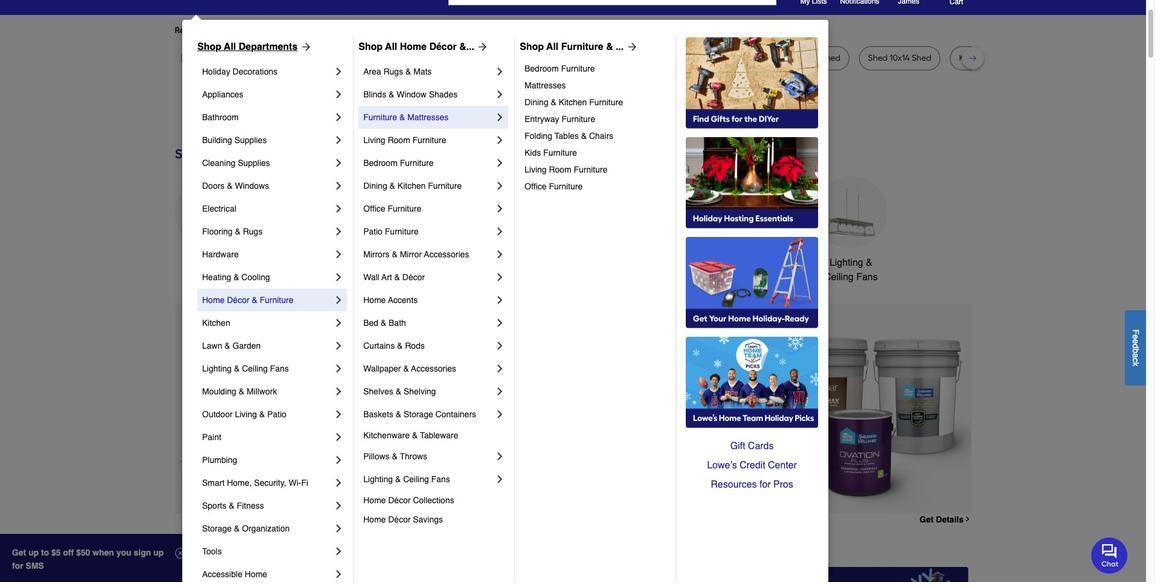 Task type: locate. For each thing, give the bounding box(es) containing it.
1 vertical spatial patio
[[267, 410, 286, 419]]

living down kids
[[525, 165, 547, 174]]

outdoor
[[202, 410, 233, 419]]

all for furniture
[[546, 42, 559, 52]]

a
[[1131, 353, 1141, 358]]

decorations down shop all departments link
[[233, 67, 278, 76]]

for
[[272, 25, 282, 35], [379, 25, 389, 35], [760, 480, 771, 490], [12, 561, 23, 571]]

shelves & shelving
[[363, 387, 436, 396]]

all for home
[[385, 42, 397, 52]]

dining up patio furniture
[[363, 181, 387, 191]]

0 horizontal spatial smart
[[202, 478, 225, 488]]

arrow right image left toilet
[[474, 41, 489, 53]]

chat invite button image
[[1091, 537, 1128, 574]]

1 arrow right image from the left
[[298, 41, 312, 53]]

1 horizontal spatial office furniture link
[[525, 178, 667, 195]]

0 vertical spatial accessories
[[424, 250, 469, 259]]

entryway furniture link
[[525, 111, 667, 128]]

& inside the mirrors & mirror accessories link
[[392, 250, 398, 259]]

shop up toilet
[[520, 42, 544, 52]]

furniture down tables
[[543, 148, 577, 158]]

accessories up shelves & shelving link
[[411, 364, 456, 374]]

supplies inside 'link'
[[234, 135, 267, 145]]

resources for pros link
[[686, 475, 818, 495]]

bathroom inside button
[[647, 257, 689, 268]]

holiday
[[202, 67, 230, 76]]

shop all home décor &...
[[359, 42, 474, 52]]

dining & kitchen furniture up the 'entryway furniture'
[[525, 97, 623, 107]]

0 vertical spatial storage
[[404, 410, 433, 419]]

free same-day delivery when you order 1 gallon or more of paint by 2 p m. image
[[388, 304, 971, 515]]

1 vertical spatial office
[[363, 204, 385, 214]]

supplies up cleaning supplies
[[234, 135, 267, 145]]

sports
[[202, 501, 226, 511]]

chevron right image for hardware
[[333, 248, 345, 261]]

1 up from the left
[[28, 548, 39, 558]]

decorations down christmas at top
[[368, 272, 419, 283]]

office furniture up patio furniture
[[363, 204, 421, 214]]

wallpaper
[[363, 364, 401, 374]]

& inside sports & fitness link
[[229, 501, 234, 511]]

0 vertical spatial office
[[525, 182, 547, 191]]

organization
[[242, 524, 290, 534]]

1 horizontal spatial more
[[308, 25, 328, 35]]

accessories up wall art & décor link
[[424, 250, 469, 259]]

1 shed from the left
[[707, 53, 727, 63]]

chevron right image for shelves & shelving
[[494, 386, 506, 398]]

1 horizontal spatial lighting & ceiling fans link
[[363, 468, 494, 491]]

f
[[1131, 329, 1141, 334]]

0 horizontal spatial get
[[12, 548, 26, 558]]

kids
[[525, 148, 541, 158]]

for right suggestions
[[379, 25, 389, 35]]

lighting inside button
[[830, 257, 863, 268]]

1 vertical spatial get
[[12, 548, 26, 558]]

mattresses inside furniture & mattresses link
[[407, 113, 449, 122]]

& inside area rugs & mats link
[[406, 67, 411, 76]]

get for get details
[[920, 515, 934, 524]]

2 horizontal spatial fans
[[856, 272, 878, 283]]

shed for shed 10x14 shed
[[868, 53, 888, 63]]

appliances inside button
[[187, 257, 234, 268]]

living room furniture link down folding tables & chairs link at the top of the page
[[525, 161, 667, 178]]

shed 10x14 shed
[[868, 53, 931, 63]]

0 vertical spatial living
[[363, 135, 385, 145]]

storage
[[404, 410, 433, 419], [202, 524, 232, 534]]

bath
[[389, 318, 406, 328]]

appliances down "holiday"
[[202, 90, 243, 99]]

ceiling inside lighting & ceiling fans button
[[824, 272, 854, 283]]

1 horizontal spatial bedroom furniture
[[525, 64, 595, 73]]

shed left 10x14
[[868, 53, 888, 63]]

shed outdoor storage
[[707, 53, 793, 63]]

smart home
[[733, 257, 787, 268]]

decorations for holiday
[[233, 67, 278, 76]]

home accents link
[[363, 289, 494, 312]]

1 horizontal spatial smart
[[733, 257, 758, 268]]

0 horizontal spatial dining & kitchen furniture
[[363, 181, 462, 191]]

kitchen faucets
[[451, 257, 520, 268]]

bed
[[363, 318, 378, 328]]

0 horizontal spatial arrow right image
[[624, 41, 638, 53]]

deals
[[268, 536, 313, 555]]

smart for smart home
[[733, 257, 758, 268]]

0 horizontal spatial arrow right image
[[298, 41, 312, 53]]

bedroom down furniture & mattresses
[[363, 158, 398, 168]]

arrow right image inside shop all departments link
[[298, 41, 312, 53]]

get left details
[[920, 515, 934, 524]]

1 vertical spatial bedroom furniture link
[[363, 152, 494, 174]]

2 horizontal spatial ceiling
[[824, 272, 854, 283]]

dining & kitchen furniture link up patio furniture link
[[363, 174, 494, 197]]

1 vertical spatial dining & kitchen furniture
[[363, 181, 462, 191]]

chevron right image for blinds & window shades
[[494, 88, 506, 100]]

1 vertical spatial smart
[[202, 478, 225, 488]]

chevron right image for baskets & storage containers
[[494, 409, 506, 421]]

1 vertical spatial bedroom
[[363, 158, 398, 168]]

shop
[[197, 42, 221, 52], [359, 42, 383, 52], [520, 42, 544, 52]]

0 horizontal spatial office furniture
[[363, 204, 421, 214]]

accessories
[[424, 250, 469, 259], [411, 364, 456, 374]]

lowe's home team holiday picks. image
[[686, 337, 818, 428]]

lowe's
[[707, 460, 737, 471]]

chevron right image for furniture & mattresses
[[494, 111, 506, 123]]

2 horizontal spatial lighting
[[830, 257, 863, 268]]

& inside furniture & mattresses link
[[399, 113, 405, 122]]

1 horizontal spatial lighting & ceiling fans
[[363, 475, 450, 484]]

moulding
[[202, 387, 236, 396]]

2 all from the left
[[385, 42, 397, 52]]

electrical
[[202, 204, 236, 214]]

home décor & furniture link
[[202, 289, 333, 312]]

folding
[[525, 131, 552, 141]]

all for departments
[[224, 42, 236, 52]]

kitchen up patio furniture link
[[398, 181, 426, 191]]

chevron right image for home décor & furniture
[[333, 294, 345, 306]]

bedroom furniture link down shop all furniture & ... link
[[525, 60, 667, 77]]

dining & kitchen furniture for the bottommost "dining & kitchen furniture" link
[[363, 181, 462, 191]]

decorations inside button
[[368, 272, 419, 283]]

0 vertical spatial smart
[[733, 257, 758, 268]]

for up departments
[[272, 25, 282, 35]]

find gifts for the diyer. image
[[686, 37, 818, 129]]

living for topmost living room furniture link
[[363, 135, 385, 145]]

chevron right image for storage & organization
[[333, 523, 345, 535]]

room down furniture & mattresses
[[388, 135, 410, 145]]

bedroom furniture down furniture & mattresses
[[363, 158, 434, 168]]

2 horizontal spatial all
[[546, 42, 559, 52]]

0 vertical spatial ceiling
[[824, 272, 854, 283]]

office down kids
[[525, 182, 547, 191]]

0 vertical spatial living room furniture
[[363, 135, 446, 145]]

living room furniture down shop 25 days of deals by category image
[[525, 165, 607, 174]]

décor for home décor collections
[[388, 496, 411, 505]]

1 vertical spatial appliances
[[187, 257, 234, 268]]

1 horizontal spatial living
[[363, 135, 385, 145]]

office furniture link up patio furniture
[[363, 197, 494, 220]]

bedroom furniture
[[525, 64, 595, 73], [363, 158, 434, 168]]

for inside get up to $5 off $50 when you sign up for sms
[[12, 561, 23, 571]]

arrow right image for shop all home décor &...
[[474, 41, 489, 53]]

shed right storage
[[821, 53, 840, 63]]

1 horizontal spatial mattresses
[[525, 81, 566, 90]]

kitchen faucets button
[[449, 176, 521, 270]]

2 arrow right image from the left
[[474, 41, 489, 53]]

lighting & ceiling fans link up "millwork"
[[202, 357, 333, 380]]

recommended searches for you heading
[[175, 25, 971, 37]]

1 horizontal spatial living room furniture link
[[525, 161, 667, 178]]

& inside wall art & décor link
[[394, 273, 400, 282]]

2 shed from the left
[[821, 53, 840, 63]]

0 vertical spatial dining & kitchen furniture
[[525, 97, 623, 107]]

get up the sms
[[12, 548, 26, 558]]

3 shed from the left
[[868, 53, 888, 63]]

3 shop from the left
[[520, 42, 544, 52]]

lawn
[[202, 341, 222, 351]]

all inside shop all home décor &... link
[[385, 42, 397, 52]]

storage & organization link
[[202, 517, 333, 540]]

moulding & millwork link
[[202, 380, 333, 403]]

up to 25 percent off select small appliances. image
[[448, 567, 699, 582]]

dining up entryway
[[525, 97, 549, 107]]

get inside get up to $5 off $50 when you sign up for sms
[[12, 548, 26, 558]]

0 horizontal spatial rugs
[[243, 227, 263, 236]]

e up d
[[1131, 334, 1141, 339]]

furniture down kids furniture link
[[574, 165, 607, 174]]

chevron right image inside get details link
[[964, 516, 971, 524]]

1 horizontal spatial office
[[525, 182, 547, 191]]

0 horizontal spatial ceiling
[[242, 364, 268, 374]]

0 horizontal spatial living room furniture link
[[363, 129, 494, 152]]

1 vertical spatial living room furniture link
[[525, 161, 667, 178]]

living down moulding & millwork
[[235, 410, 257, 419]]

$5
[[51, 548, 61, 558]]

2 up from the left
[[153, 548, 164, 558]]

1 vertical spatial living room furniture
[[525, 165, 607, 174]]

& inside home décor & furniture link
[[252, 295, 257, 305]]

supplies
[[234, 135, 267, 145], [238, 158, 270, 168]]

savings
[[413, 515, 443, 525]]

2 vertical spatial lighting & ceiling fans
[[363, 475, 450, 484]]

1 vertical spatial office furniture
[[363, 204, 421, 214]]

0 vertical spatial rugs
[[384, 67, 403, 76]]

$50
[[76, 548, 90, 558]]

heating
[[202, 273, 231, 282]]

storage up the kitchenware & tableware
[[404, 410, 433, 419]]

area
[[363, 67, 381, 76]]

& inside curtains & rods link
[[397, 341, 403, 351]]

2 vertical spatial lighting
[[363, 475, 393, 484]]

recommended searches for you
[[175, 25, 298, 35]]

folding tables & chairs
[[525, 131, 613, 141]]

chevron right image for sports & fitness
[[333, 500, 345, 512]]

living down furniture & mattresses
[[363, 135, 385, 145]]

scroll to item #2 image
[[647, 493, 676, 497]]

up left to
[[28, 548, 39, 558]]

0 horizontal spatial shop
[[197, 42, 221, 52]]

lighting & ceiling fans link up collections
[[363, 468, 494, 491]]

& inside outdoor living & patio link
[[259, 410, 265, 419]]

recommended
[[175, 25, 233, 35]]

1 vertical spatial dining
[[363, 181, 387, 191]]

bathroom inside 'link'
[[202, 113, 239, 122]]

patio down moulding & millwork link
[[267, 410, 286, 419]]

up right sign
[[153, 548, 164, 558]]

office furniture down 'kids furniture'
[[525, 182, 583, 191]]

all
[[224, 42, 236, 52], [385, 42, 397, 52], [546, 42, 559, 52]]

arrow right image
[[298, 41, 312, 53], [474, 41, 489, 53]]

office furniture link
[[525, 178, 667, 195], [363, 197, 494, 220]]

& inside shelves & shelving link
[[396, 387, 401, 396]]

chevron right image
[[494, 66, 506, 78], [494, 88, 506, 100], [494, 111, 506, 123], [333, 134, 345, 146], [333, 157, 345, 169], [333, 180, 345, 192], [494, 203, 506, 215], [333, 226, 345, 238], [494, 226, 506, 238], [333, 248, 345, 261], [333, 271, 345, 283], [333, 294, 345, 306], [494, 317, 506, 329], [333, 340, 345, 352], [494, 340, 506, 352], [333, 386, 345, 398], [494, 386, 506, 398], [333, 409, 345, 421], [494, 409, 506, 421], [333, 431, 345, 443], [494, 451, 506, 463], [333, 454, 345, 466], [333, 477, 345, 489], [333, 500, 345, 512], [333, 523, 345, 535], [333, 546, 345, 558]]

& inside heating & cooling link
[[234, 273, 239, 282]]

0 horizontal spatial up
[[28, 548, 39, 558]]

living room furniture link down furniture & mattresses
[[363, 129, 494, 152]]

shed left outdoor
[[707, 53, 727, 63]]

plumbing
[[202, 455, 237, 465]]

smart home, security, wi-fi link
[[202, 472, 333, 495]]

sms
[[26, 561, 44, 571]]

0 horizontal spatial decorations
[[233, 67, 278, 76]]

all down "recommended searches for you" at top left
[[224, 42, 236, 52]]

arrow right image inside shop all home décor &... link
[[474, 41, 489, 53]]

shed right 10x14
[[912, 53, 931, 63]]

1 shop from the left
[[197, 42, 221, 52]]

1 vertical spatial rugs
[[243, 227, 263, 236]]

0 horizontal spatial you
[[284, 25, 298, 35]]

1 horizontal spatial all
[[385, 42, 397, 52]]

you up departments
[[284, 25, 298, 35]]

throws
[[400, 452, 427, 461]]

furniture down shop 25 days of deals by category image
[[549, 182, 583, 191]]

1 vertical spatial office furniture link
[[363, 197, 494, 220]]

office up patio furniture
[[363, 204, 385, 214]]

1 horizontal spatial bedroom furniture link
[[525, 60, 667, 77]]

home décor collections
[[363, 496, 454, 505]]

appliances link
[[202, 83, 333, 106]]

living room furniture down furniture & mattresses
[[363, 135, 446, 145]]

0 horizontal spatial all
[[224, 42, 236, 52]]

shop all departments link
[[197, 40, 312, 54]]

tableware
[[420, 431, 458, 440]]

1 horizontal spatial living room furniture
[[525, 165, 607, 174]]

arrow right image
[[624, 41, 638, 53], [949, 409, 961, 421]]

fans inside 'lighting & ceiling fans'
[[856, 272, 878, 283]]

dining & kitchen furniture link up folding tables & chairs link at the top of the page
[[525, 94, 667, 111]]

office furniture link down kids furniture link
[[525, 178, 667, 195]]

& inside shop all furniture & ... link
[[606, 42, 613, 52]]

1 vertical spatial decorations
[[368, 272, 419, 283]]

bedroom furniture link down furniture & mattresses link
[[363, 152, 494, 174]]

all inside shop all furniture & ... link
[[546, 42, 559, 52]]

kitchen inside kitchen faucets button
[[451, 257, 483, 268]]

None search field
[[448, 0, 777, 16]]

bedroom down toilet
[[525, 64, 559, 73]]

0 vertical spatial bedroom furniture
[[525, 64, 595, 73]]

dining & kitchen furniture up patio furniture link
[[363, 181, 462, 191]]

0 vertical spatial lighting & ceiling fans
[[824, 257, 878, 283]]

& inside the blinds & window shades 'link'
[[389, 90, 394, 99]]

1 horizontal spatial rugs
[[384, 67, 403, 76]]

resources
[[711, 480, 757, 490]]

3 all from the left
[[546, 42, 559, 52]]

more up accessible
[[175, 536, 215, 555]]

2 horizontal spatial lighting & ceiling fans
[[824, 257, 878, 283]]

chevron right image for bed & bath
[[494, 317, 506, 329]]

& inside lawn & garden link
[[225, 341, 230, 351]]

collections
[[413, 496, 454, 505]]

hardware link
[[202, 243, 333, 266]]

all up area rugs & mats
[[385, 42, 397, 52]]

home inside button
[[761, 257, 787, 268]]

windows
[[235, 181, 269, 191]]

room down 'kids furniture'
[[549, 165, 571, 174]]

doors & windows
[[202, 181, 269, 191]]

1 horizontal spatial decorations
[[368, 272, 419, 283]]

shop for shop all furniture & ...
[[520, 42, 544, 52]]

furniture up the kitchen link
[[260, 295, 293, 305]]

1 you from the left
[[284, 25, 298, 35]]

décor down the mirrors & mirror accessories
[[402, 273, 425, 282]]

more left suggestions
[[308, 25, 328, 35]]

dining
[[525, 97, 549, 107], [363, 181, 387, 191]]

dining for the bottommost "dining & kitchen furniture" link
[[363, 181, 387, 191]]

1 horizontal spatial arrow right image
[[474, 41, 489, 53]]

decorations for christmas
[[368, 272, 419, 283]]

lighting
[[830, 257, 863, 268], [202, 364, 232, 374], [363, 475, 393, 484]]

& inside bed & bath link
[[381, 318, 386, 328]]

2 shop from the left
[[359, 42, 383, 52]]

décor down home décor collections
[[388, 515, 411, 525]]

smart inside smart home button
[[733, 257, 758, 268]]

& inside doors & windows link
[[227, 181, 233, 191]]

pillows
[[363, 452, 390, 461]]

2 you from the left
[[391, 25, 405, 35]]

rugs up hardware link
[[243, 227, 263, 236]]

0 horizontal spatial lighting & ceiling fans
[[202, 364, 289, 374]]

bedroom furniture down shop all furniture & ...
[[525, 64, 595, 73]]

kitchen up the 'entryway furniture'
[[559, 97, 587, 107]]

storage down sports
[[202, 524, 232, 534]]

for left the sms
[[12, 561, 23, 571]]

0 vertical spatial lighting
[[830, 257, 863, 268]]

0 vertical spatial appliances
[[202, 90, 243, 99]]

chevron right image for moulding & millwork
[[333, 386, 345, 398]]

1 horizontal spatial get
[[920, 515, 934, 524]]

accents
[[388, 295, 418, 305]]

you for more suggestions for you
[[391, 25, 405, 35]]

décor
[[429, 42, 457, 52], [402, 273, 425, 282], [227, 295, 249, 305], [388, 496, 411, 505], [388, 515, 411, 525]]

shed for shed
[[821, 53, 840, 63]]

0 vertical spatial dining
[[525, 97, 549, 107]]

0 vertical spatial lighting & ceiling fans link
[[202, 357, 333, 380]]

décor up home décor savings
[[388, 496, 411, 505]]

rugs right area
[[384, 67, 403, 76]]

1 vertical spatial more
[[175, 536, 215, 555]]

chevron right image for plumbing
[[333, 454, 345, 466]]

cooling
[[241, 273, 270, 282]]

patio up mirrors
[[363, 227, 383, 236]]

1 horizontal spatial fans
[[431, 475, 450, 484]]

e up the b
[[1131, 339, 1141, 344]]

room
[[388, 135, 410, 145], [549, 165, 571, 174]]

lighting & ceiling fans link
[[202, 357, 333, 380], [363, 468, 494, 491]]

smart inside smart home, security, wi-fi link
[[202, 478, 225, 488]]

furniture up folding tables & chairs
[[562, 114, 595, 124]]

0 horizontal spatial dining
[[363, 181, 387, 191]]

mattresses down toilet
[[525, 81, 566, 90]]

arrow right image up holiday decorations link at the top
[[298, 41, 312, 53]]

0 vertical spatial bedroom
[[525, 64, 559, 73]]

quikrete
[[569, 53, 601, 63]]

appliances up heating
[[187, 257, 234, 268]]

all down recommended searches for you heading
[[546, 42, 559, 52]]

chevron right image
[[333, 66, 345, 78], [333, 88, 345, 100], [333, 111, 345, 123], [494, 134, 506, 146], [494, 157, 506, 169], [494, 180, 506, 192], [333, 203, 345, 215], [494, 248, 506, 261], [494, 271, 506, 283], [494, 294, 506, 306], [333, 317, 345, 329], [333, 363, 345, 375], [494, 363, 506, 375], [494, 473, 506, 486], [964, 516, 971, 524], [333, 569, 345, 581]]

décor down heating & cooling
[[227, 295, 249, 305]]

home inside 'link'
[[363, 295, 386, 305]]

storage
[[763, 53, 793, 63]]

kitchen left faucets
[[451, 257, 483, 268]]

0 horizontal spatial living
[[235, 410, 257, 419]]

0 vertical spatial fans
[[856, 272, 878, 283]]

2 vertical spatial ceiling
[[403, 475, 429, 484]]

shop down more suggestions for you link on the top
[[359, 42, 383, 52]]

0 vertical spatial decorations
[[233, 67, 278, 76]]

0 vertical spatial arrow right image
[[624, 41, 638, 53]]

& inside kitchenware & tableware link
[[412, 431, 418, 440]]

e
[[1131, 334, 1141, 339], [1131, 339, 1141, 344]]

1 e from the top
[[1131, 334, 1141, 339]]

0 vertical spatial get
[[920, 515, 934, 524]]

rugs inside area rugs & mats link
[[384, 67, 403, 76]]

all inside shop all departments link
[[224, 42, 236, 52]]

mattresses down the blinds & window shades 'link'
[[407, 113, 449, 122]]

you up shop all home décor &...
[[391, 25, 405, 35]]

mirrors & mirror accessories
[[363, 250, 469, 259]]

0 horizontal spatial fans
[[270, 364, 289, 374]]

chevron right image for flooring & rugs
[[333, 226, 345, 238]]

more inside recommended searches for you heading
[[308, 25, 328, 35]]

security,
[[254, 478, 286, 488]]

2 vertical spatial fans
[[431, 475, 450, 484]]

more
[[308, 25, 328, 35], [175, 536, 215, 555]]

fans
[[856, 272, 878, 283], [270, 364, 289, 374], [431, 475, 450, 484]]

0 horizontal spatial mattresses
[[407, 113, 449, 122]]

f e e d b a c k button
[[1125, 310, 1146, 385]]

up
[[28, 548, 39, 558], [153, 548, 164, 558]]

bed & bath
[[363, 318, 406, 328]]

mattresses
[[525, 81, 566, 90], [407, 113, 449, 122]]

chevron right image for building supplies
[[333, 134, 345, 146]]

0 vertical spatial supplies
[[234, 135, 267, 145]]

0 vertical spatial office furniture
[[525, 182, 583, 191]]

1 horizontal spatial dining
[[525, 97, 549, 107]]

1 all from the left
[[224, 42, 236, 52]]

furniture down furniture & mattresses
[[400, 158, 434, 168]]

furniture up quikrete
[[561, 42, 603, 52]]

christmas decorations
[[368, 257, 419, 283]]

supplies up the windows
[[238, 158, 270, 168]]

shop down recommended
[[197, 42, 221, 52]]

wall art & décor
[[363, 273, 425, 282]]



Task type: describe. For each thing, give the bounding box(es) containing it.
pillows & throws
[[363, 452, 427, 461]]

shop 25 days of deals by category image
[[175, 144, 971, 164]]

lowe's wishes you and your family a happy hanukkah. image
[[175, 102, 971, 132]]

rugs inside flooring & rugs "link"
[[243, 227, 263, 236]]

décor for home décor savings
[[388, 515, 411, 525]]

kids furniture
[[525, 148, 577, 158]]

shop all furniture & ... link
[[520, 40, 638, 54]]

more for more great deals
[[175, 536, 215, 555]]

décor for home décor & furniture
[[227, 295, 249, 305]]

holiday hosting essentials. image
[[686, 137, 818, 229]]

arrow left image
[[399, 409, 411, 421]]

patio furniture
[[363, 227, 419, 236]]

1 horizontal spatial storage
[[404, 410, 433, 419]]

containers
[[435, 410, 476, 419]]

mattresses inside the mattresses link
[[525, 81, 566, 90]]

shop for shop all home décor &...
[[359, 42, 383, 52]]

& inside flooring & rugs "link"
[[235, 227, 241, 236]]

sign
[[134, 548, 151, 558]]

kitchenware
[[363, 431, 410, 440]]

hardware
[[202, 250, 239, 259]]

1 vertical spatial lighting
[[202, 364, 232, 374]]

up to 35 percent off select grills and accessories. image
[[718, 567, 969, 582]]

christmas decorations button
[[358, 176, 430, 285]]

tools link
[[202, 540, 333, 563]]

1 horizontal spatial lighting
[[363, 475, 393, 484]]

you for recommended searches for you
[[284, 25, 298, 35]]

accessible home
[[202, 570, 267, 579]]

chevron right image for doors & windows
[[333, 180, 345, 192]]

2 vertical spatial living
[[235, 410, 257, 419]]

more great deals
[[175, 536, 313, 555]]

dining for "dining & kitchen furniture" link to the top
[[525, 97, 549, 107]]

supplies for building supplies
[[234, 135, 267, 145]]

supplies for cleaning supplies
[[238, 158, 270, 168]]

center
[[768, 460, 797, 471]]

heating & cooling link
[[202, 266, 333, 289]]

shop all home décor &... link
[[359, 40, 489, 54]]

shop all furniture & ...
[[520, 42, 624, 52]]

cleaning
[[202, 158, 235, 168]]

smart home button
[[723, 176, 796, 270]]

chevron right image for paint
[[333, 431, 345, 443]]

appliances button
[[175, 176, 247, 270]]

1 horizontal spatial arrow right image
[[949, 409, 961, 421]]

furniture & mattresses link
[[363, 106, 494, 129]]

& inside moulding & millwork link
[[239, 387, 244, 396]]

electrical link
[[202, 197, 333, 220]]

& inside storage & organization link
[[234, 524, 240, 534]]

living for living room furniture link to the bottom
[[525, 165, 547, 174]]

chevron right image for curtains & rods
[[494, 340, 506, 352]]

furniture up patio furniture link
[[428, 181, 462, 191]]

2 e from the top
[[1131, 339, 1141, 344]]

cleaning supplies
[[202, 158, 270, 168]]

smart for smart home, security, wi-fi
[[202, 478, 225, 488]]

chevron right image for pillows & throws
[[494, 451, 506, 463]]

wall art & décor link
[[363, 266, 494, 289]]

cleaning supplies link
[[202, 152, 333, 174]]

curtains & rods
[[363, 341, 425, 351]]

great
[[220, 536, 264, 555]]

chevron right image for outdoor living & patio
[[333, 409, 345, 421]]

&...
[[459, 42, 474, 52]]

& inside the baskets & storage containers link
[[396, 410, 401, 419]]

board
[[657, 53, 680, 63]]

paint
[[202, 433, 221, 442]]

furniture & mattresses
[[363, 113, 449, 122]]

chevron right image for patio furniture
[[494, 226, 506, 238]]

shelves
[[363, 387, 393, 396]]

& inside the pillows & throws link
[[392, 452, 398, 461]]

blinds & window shades link
[[363, 83, 494, 106]]

chevron right image for heating & cooling
[[333, 271, 345, 283]]

1 horizontal spatial ceiling
[[403, 475, 429, 484]]

flooring & rugs
[[202, 227, 263, 236]]

faucets
[[485, 257, 520, 268]]

chevron right image for lawn & garden
[[333, 340, 345, 352]]

1 vertical spatial fans
[[270, 364, 289, 374]]

1 vertical spatial room
[[549, 165, 571, 174]]

b
[[1131, 349, 1141, 353]]

1 horizontal spatial bedroom
[[525, 64, 559, 73]]

off
[[63, 548, 74, 558]]

get details link
[[920, 515, 971, 524]]

get your home holiday-ready. image
[[686, 237, 818, 328]]

k
[[1131, 362, 1141, 366]]

décor left '&...'
[[429, 42, 457, 52]]

0 vertical spatial patio
[[363, 227, 383, 236]]

arrow right image inside shop all furniture & ... link
[[624, 41, 638, 53]]

pros
[[773, 480, 793, 490]]

accessible home link
[[202, 563, 333, 582]]

chevron right image for smart home, security, wi-fi
[[333, 477, 345, 489]]

furniture down quikrete
[[561, 64, 595, 73]]

lighting & ceiling fans inside lighting & ceiling fans button
[[824, 257, 878, 283]]

moulding & millwork
[[202, 387, 277, 396]]

hardie
[[629, 53, 655, 63]]

building supplies link
[[202, 129, 333, 152]]

& inside wallpaper & accessories link
[[403, 364, 409, 374]]

cards
[[748, 441, 774, 452]]

building
[[202, 135, 232, 145]]

chevron right image for tools
[[333, 546, 345, 558]]

0 vertical spatial office furniture link
[[525, 178, 667, 195]]

10x14
[[890, 53, 910, 63]]

shades
[[429, 90, 458, 99]]

blinds
[[363, 90, 386, 99]]

0 vertical spatial bedroom furniture link
[[525, 60, 667, 77]]

tables
[[555, 131, 579, 141]]

get for get up to $5 off $50 when you sign up for sms
[[12, 548, 26, 558]]

for left pros
[[760, 480, 771, 490]]

get up to $5 off $50 when you sign up for sms
[[12, 548, 164, 571]]

mirrors
[[363, 250, 390, 259]]

Search Query text field
[[449, 0, 722, 5]]

home accents
[[363, 295, 418, 305]]

0 horizontal spatial bedroom
[[363, 158, 398, 168]]

1 vertical spatial dining & kitchen furniture link
[[363, 174, 494, 197]]

0 vertical spatial dining & kitchen furniture link
[[525, 94, 667, 111]]

searches
[[234, 25, 270, 35]]

patio furniture link
[[363, 220, 494, 243]]

& inside lighting & ceiling fans button
[[866, 257, 872, 268]]

wall
[[363, 273, 379, 282]]

more suggestions for you link
[[308, 25, 415, 37]]

bed & bath link
[[363, 312, 494, 335]]

arrow right image for shop all departments
[[298, 41, 312, 53]]

furniture down furniture & mattresses link
[[413, 135, 446, 145]]

1 vertical spatial bedroom furniture
[[363, 158, 434, 168]]

more suggestions for you
[[308, 25, 405, 35]]

chevron right image for cleaning supplies
[[333, 157, 345, 169]]

furniture up patio furniture
[[388, 204, 421, 214]]

d
[[1131, 344, 1141, 349]]

lowe's credit center
[[707, 460, 797, 471]]

4 shed from the left
[[912, 53, 931, 63]]

shop for shop all departments
[[197, 42, 221, 52]]

entryway
[[525, 114, 559, 124]]

furniture down blinds
[[363, 113, 397, 122]]

mattresses link
[[525, 77, 667, 94]]

fi
[[301, 478, 308, 488]]

furniture up the mirror
[[385, 227, 419, 236]]

doors & windows link
[[202, 174, 333, 197]]

dining & kitchen furniture for "dining & kitchen furniture" link to the top
[[525, 97, 623, 107]]

get up to 2 free select tools or batteries when you buy 1 with select purchases. image
[[177, 567, 428, 582]]

kids furniture link
[[525, 144, 667, 161]]

gift
[[730, 441, 745, 452]]

0 vertical spatial room
[[388, 135, 410, 145]]

kitchen up lawn
[[202, 318, 230, 328]]

mirror
[[400, 250, 422, 259]]

kitchenware & tableware link
[[363, 426, 506, 445]]

f e e d b a c k
[[1131, 329, 1141, 366]]

more for more suggestions for you
[[308, 25, 328, 35]]

home,
[[227, 478, 252, 488]]

curtains & rods link
[[363, 335, 494, 357]]

shed for shed outdoor storage
[[707, 53, 727, 63]]

departments
[[239, 42, 298, 52]]

25 days of deals. don't miss deals every day. same-day delivery on in-stock orders placed by 2 p m. image
[[175, 304, 369, 514]]

chevron right image for area rugs & mats
[[494, 66, 506, 78]]

1 vertical spatial storage
[[202, 524, 232, 534]]

& inside folding tables & chairs link
[[581, 131, 587, 141]]

curtains
[[363, 341, 395, 351]]

to
[[41, 548, 49, 558]]

home décor collections link
[[363, 491, 506, 510]]

0 vertical spatial living room furniture link
[[363, 129, 494, 152]]

area rugs & mats
[[363, 67, 432, 76]]

1 horizontal spatial office furniture
[[525, 182, 583, 191]]

appliances inside appliances link
[[202, 90, 243, 99]]

1 vertical spatial accessories
[[411, 364, 456, 374]]

paint link
[[202, 426, 333, 449]]

wallpaper & accessories link
[[363, 357, 494, 380]]

chevron right image for office furniture
[[494, 203, 506, 215]]

hardie board
[[629, 53, 680, 63]]

scroll to item #3 image
[[676, 493, 705, 497]]

rods
[[405, 341, 425, 351]]

0 horizontal spatial office
[[363, 204, 385, 214]]

furniture up entryway furniture link
[[589, 97, 623, 107]]



Task type: vqa. For each thing, say whether or not it's contained in the screenshot.
top THE HEART OUTLINE IMAGE
no



